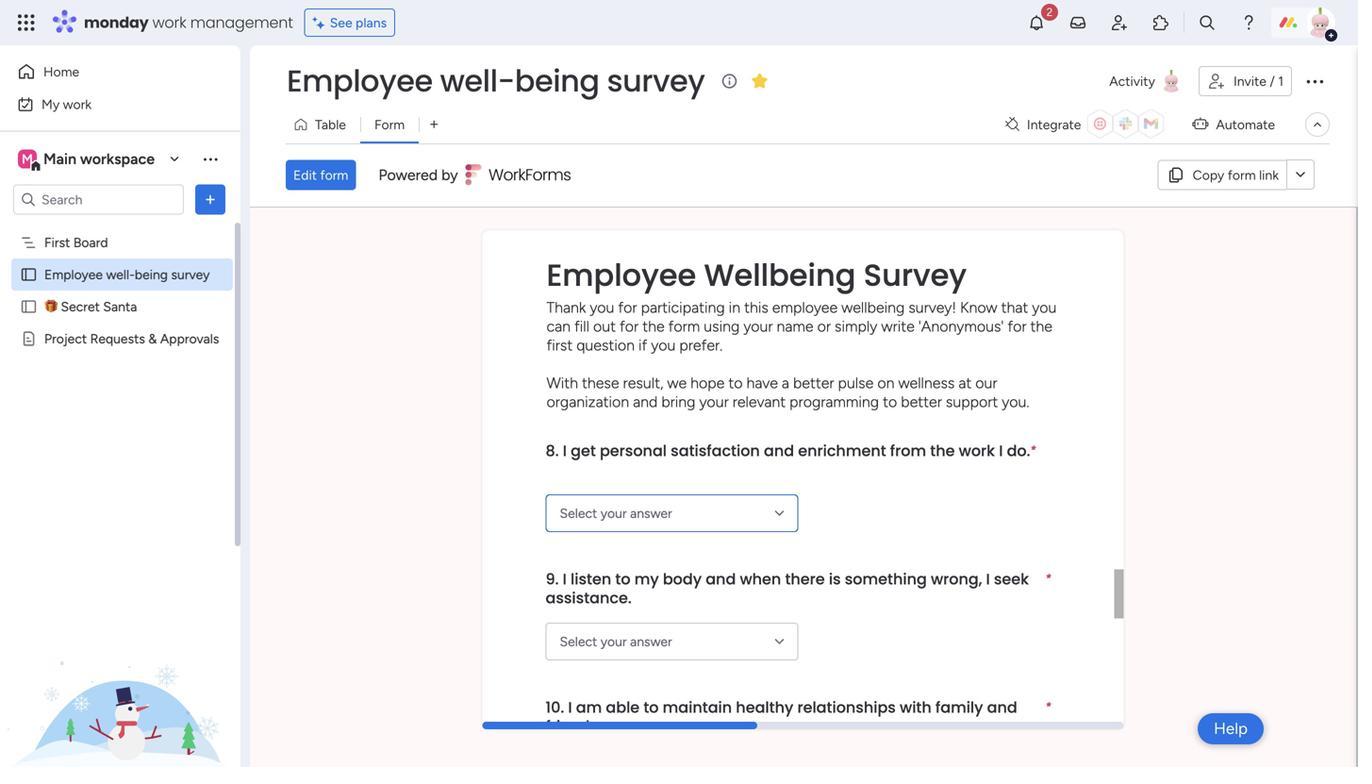 Task type: locate. For each thing, give the bounding box(es) containing it.
employee well-being survey up santa
[[44, 267, 210, 283]]

1 horizontal spatial survey
[[607, 60, 705, 102]]

and inside 10. i am able to maintain healthy relationships with family and friends.
[[988, 697, 1018, 718]]

survey left show board description image
[[607, 60, 705, 102]]

1 select your answer from the top
[[560, 505, 673, 521]]

management
[[190, 12, 293, 33]]

0 vertical spatial well-
[[440, 60, 515, 102]]

i left do.
[[999, 440, 1003, 461]]

1 horizontal spatial form
[[669, 317, 700, 335]]

answer inside '8. i get personal satisfaction and enrichment from the work i do.' group
[[630, 505, 673, 521]]

powered
[[379, 166, 438, 184]]

workspace selection element
[[18, 148, 158, 172]]

options image
[[1304, 70, 1327, 92]]

the up 'if'
[[643, 317, 665, 335]]

survey up approvals
[[171, 267, 210, 283]]

9.
[[546, 568, 559, 589]]

and right body
[[706, 568, 736, 589]]

your
[[744, 317, 773, 335], [700, 393, 729, 411], [601, 505, 627, 521], [601, 633, 627, 649]]

my
[[635, 568, 659, 589]]

answer down my
[[630, 633, 673, 649]]

listen
[[571, 568, 612, 589]]

survey!
[[909, 298, 957, 316]]

select down the assistance.
[[560, 633, 598, 649]]

secret
[[61, 299, 100, 315]]

you up out
[[590, 298, 615, 316]]

list box
[[0, 223, 241, 610]]

* inside 9. i listen to my body and when there is something wrong, i seek assistance. group
[[1046, 571, 1052, 585]]

programming
[[790, 393, 880, 411]]

workspace image
[[18, 149, 37, 169]]

0 vertical spatial select
[[560, 505, 598, 521]]

1 vertical spatial select
[[560, 633, 598, 649]]

i right 9.
[[563, 568, 567, 589]]

project requests & approvals
[[44, 331, 219, 347]]

thank
[[547, 298, 586, 316]]

1 vertical spatial answer
[[630, 633, 673, 649]]

your down personal
[[601, 505, 627, 521]]

* inside 8. i get personal satisfaction and enrichment from the work i do. *
[[1031, 443, 1036, 456]]

public board image
[[20, 266, 38, 284]]

select inside 9. i listen to my body and when there is something wrong, i seek assistance. group
[[560, 633, 598, 649]]

select down "get"
[[560, 505, 598, 521]]

2 horizontal spatial work
[[959, 440, 996, 461]]

can
[[547, 317, 571, 335]]

workspace options image
[[201, 149, 220, 168]]

to left "have" on the right
[[729, 374, 743, 392]]

0 horizontal spatial better
[[793, 374, 835, 392]]

0 vertical spatial employee well-being survey
[[287, 60, 705, 102]]

and down relevant
[[764, 440, 795, 461]]

my work
[[42, 96, 92, 112]]

i right 8.
[[563, 440, 567, 461]]

integrate
[[1027, 117, 1082, 133]]

1 horizontal spatial being
[[515, 60, 600, 102]]

select for 8. i get personal satisfaction and enrichment from the work i do.
[[560, 505, 598, 521]]

using
[[704, 317, 740, 335]]

public board image
[[20, 298, 38, 316]]

0 vertical spatial being
[[515, 60, 600, 102]]

2 vertical spatial *
[[1046, 699, 1052, 713]]

table
[[315, 117, 346, 133]]

you.
[[1002, 393, 1030, 411]]

help
[[1215, 719, 1248, 738]]

to right able
[[644, 697, 659, 718]]

/
[[1270, 73, 1275, 89]]

first
[[547, 336, 573, 354]]

board
[[73, 234, 108, 251]]

monday
[[84, 12, 149, 33]]

i for 10. i am able to maintain healthy relationships with family and friends.
[[568, 697, 572, 718]]

employee inside form form
[[547, 254, 697, 296]]

table button
[[286, 109, 360, 140]]

answer
[[630, 505, 673, 521], [630, 633, 673, 649]]

0 horizontal spatial employee
[[44, 267, 103, 283]]

write
[[882, 317, 915, 335]]

0 horizontal spatial form
[[320, 167, 349, 183]]

better
[[793, 374, 835, 392], [901, 393, 943, 411]]

0 horizontal spatial survey
[[171, 267, 210, 283]]

and inside with these result, we hope to have a better pulse on wellness at our organization and bring your relevant programming to better support you.
[[633, 393, 658, 411]]

1 horizontal spatial work
[[152, 12, 186, 33]]

1 vertical spatial being
[[135, 267, 168, 283]]

1 answer from the top
[[630, 505, 673, 521]]

copy form link
[[1193, 167, 1279, 183]]

employee up out
[[547, 254, 697, 296]]

invite
[[1234, 73, 1267, 89]]

work left do.
[[959, 440, 996, 461]]

form down participating
[[669, 317, 700, 335]]

1 vertical spatial employee well-being survey
[[44, 267, 210, 283]]

workforms logo image
[[466, 160, 572, 190]]

*
[[1031, 443, 1036, 456], [1046, 571, 1052, 585], [1046, 699, 1052, 713]]

8. i get personal satisfaction and enrichment from the work i do. group
[[546, 426, 1052, 555]]

8. i get personal satisfaction and enrichment from the work i do. *
[[546, 440, 1036, 461]]

9. i listen to my body and when there is something wrong, i seek assistance.
[[546, 568, 1033, 608]]

i inside 10. i am able to maintain healthy relationships with family and friends.
[[568, 697, 572, 718]]

form right edit
[[320, 167, 349, 183]]

ruby anderson image
[[1306, 8, 1336, 38]]

to left my
[[616, 568, 631, 589]]

1 horizontal spatial the
[[931, 440, 955, 461]]

something
[[845, 568, 927, 589]]

result,
[[623, 374, 664, 392]]

progress bar
[[483, 722, 758, 729]]

relationships
[[798, 697, 896, 718]]

wrong,
[[931, 568, 983, 589]]

0 vertical spatial select your answer
[[560, 505, 673, 521]]

name
[[777, 317, 814, 335]]

1 vertical spatial *
[[1046, 571, 1052, 585]]

prefer.
[[680, 336, 723, 354]]

main
[[43, 150, 76, 168]]

employee
[[287, 60, 433, 102], [547, 254, 697, 296], [44, 267, 103, 283]]

employee well-being survey up "add view" "icon" at the top of the page
[[287, 60, 705, 102]]

0 horizontal spatial the
[[643, 317, 665, 335]]

for up question
[[618, 298, 637, 316]]

* for 9. i listen to my body and when there is something wrong, i seek assistance.
[[1046, 571, 1052, 585]]

form inside button
[[1228, 167, 1256, 183]]

1 vertical spatial survey
[[171, 267, 210, 283]]

i left seek on the bottom
[[987, 568, 991, 589]]

or
[[818, 317, 831, 335]]

automate
[[1217, 117, 1276, 133]]

remove from favorites image
[[751, 71, 769, 90]]

select for 9. i listen to my body and when there is something wrong, i seek assistance.
[[560, 633, 598, 649]]

i right 10. at the bottom of page
[[568, 697, 572, 718]]

select your answer inside 9. i listen to my body and when there is something wrong, i seek assistance. group
[[560, 633, 673, 649]]

you right the that
[[1033, 298, 1057, 316]]

first
[[44, 234, 70, 251]]

2 select from the top
[[560, 633, 598, 649]]

friends.
[[546, 715, 602, 737]]

employee up table
[[287, 60, 433, 102]]

your down the assistance.
[[601, 633, 627, 649]]

1 horizontal spatial employee
[[287, 60, 433, 102]]

answer down personal
[[630, 505, 673, 521]]

question
[[577, 336, 635, 354]]

better down wellness
[[901, 393, 943, 411]]

work inside 'my work' button
[[63, 96, 92, 112]]

2 horizontal spatial form
[[1228, 167, 1256, 183]]

participating
[[641, 298, 725, 316]]

🎁
[[44, 299, 58, 315]]

0 vertical spatial better
[[793, 374, 835, 392]]

well-
[[440, 60, 515, 102], [106, 267, 135, 283]]

1
[[1279, 73, 1284, 89]]

0 vertical spatial answer
[[630, 505, 673, 521]]

to inside 10. i am able to maintain healthy relationships with family and friends.
[[644, 697, 659, 718]]

you right 'if'
[[651, 336, 676, 354]]

1 vertical spatial work
[[63, 96, 92, 112]]

is
[[829, 568, 841, 589]]

10.
[[546, 697, 564, 718]]

2 answer from the top
[[630, 633, 673, 649]]

santa
[[103, 299, 137, 315]]

body
[[663, 568, 702, 589]]

your down hope
[[700, 393, 729, 411]]

select your answer down the assistance.
[[560, 633, 673, 649]]

employee down the "first board"
[[44, 267, 103, 283]]

work
[[152, 12, 186, 33], [63, 96, 92, 112], [959, 440, 996, 461]]

am
[[576, 697, 602, 718]]

work right monday
[[152, 12, 186, 33]]

the right 'anonymous'
[[1031, 317, 1053, 335]]

better up programming
[[793, 374, 835, 392]]

search everything image
[[1198, 13, 1217, 32]]

plans
[[356, 15, 387, 31]]

the
[[643, 317, 665, 335], [1031, 317, 1053, 335], [931, 440, 955, 461]]

your inside with these result, we hope to have a better pulse on wellness at our organization and bring your relevant programming to better support you.
[[700, 393, 729, 411]]

activity button
[[1102, 66, 1192, 96]]

i for 9. i listen to my body and when there is something wrong, i seek assistance.
[[563, 568, 567, 589]]

i
[[563, 440, 567, 461], [999, 440, 1003, 461], [563, 568, 567, 589], [987, 568, 991, 589], [568, 697, 572, 718]]

work right "my"
[[63, 96, 92, 112]]

the right the "from"
[[931, 440, 955, 461]]

select your answer down personal
[[560, 505, 673, 521]]

2 vertical spatial work
[[959, 440, 996, 461]]

answer inside 9. i listen to my body and when there is something wrong, i seek assistance. group
[[630, 633, 673, 649]]

to
[[729, 374, 743, 392], [883, 393, 898, 411], [616, 568, 631, 589], [644, 697, 659, 718]]

activity
[[1110, 73, 1156, 89]]

apps image
[[1152, 13, 1171, 32]]

approvals
[[160, 331, 219, 347]]

and down result, at the left
[[633, 393, 658, 411]]

option
[[0, 226, 241, 229]]

employee wellbeing survey
[[547, 254, 967, 296]]

bring
[[662, 393, 696, 411]]

0 vertical spatial work
[[152, 12, 186, 33]]

form inside button
[[320, 167, 349, 183]]

2 select your answer from the top
[[560, 633, 673, 649]]

requests
[[90, 331, 145, 347]]

your down this
[[744, 317, 773, 335]]

powered by
[[379, 166, 458, 184]]

1 vertical spatial well-
[[106, 267, 135, 283]]

that
[[1002, 298, 1029, 316]]

and right the family
[[988, 697, 1018, 718]]

when
[[740, 568, 782, 589]]

work inside '8. i get personal satisfaction and enrichment from the work i do.' group
[[959, 440, 996, 461]]

1 horizontal spatial well-
[[440, 60, 515, 102]]

1 vertical spatial better
[[901, 393, 943, 411]]

2 horizontal spatial employee
[[547, 254, 697, 296]]

lottie animation image
[[0, 577, 241, 767]]

you
[[590, 298, 615, 316], [1033, 298, 1057, 316], [651, 336, 676, 354]]

select your answer inside '8. i get personal satisfaction and enrichment from the work i do.' group
[[560, 505, 673, 521]]

form left link
[[1228, 167, 1256, 183]]

monday work management
[[84, 12, 293, 33]]

select your answer
[[560, 505, 673, 521], [560, 633, 673, 649]]

1 vertical spatial select your answer
[[560, 633, 673, 649]]

0 horizontal spatial work
[[63, 96, 92, 112]]

0 vertical spatial *
[[1031, 443, 1036, 456]]

select inside '8. i get personal satisfaction and enrichment from the work i do.' group
[[560, 505, 598, 521]]

answer for 9. i listen to my body and when there is something wrong, i seek assistance.
[[630, 633, 673, 649]]

1 select from the top
[[560, 505, 598, 521]]

work for my
[[63, 96, 92, 112]]

and inside the 9. i listen to my body and when there is something wrong, i seek assistance.
[[706, 568, 736, 589]]



Task type: describe. For each thing, give the bounding box(es) containing it.
1 horizontal spatial employee well-being survey
[[287, 60, 705, 102]]

there
[[785, 568, 825, 589]]

pulse
[[838, 374, 874, 392]]

0 horizontal spatial being
[[135, 267, 168, 283]]

your inside thank you for participating in this employee wellbeing survey! know that you can fill out for the form using your name or simply write 'anonymous' for the first question if you prefer.
[[744, 317, 773, 335]]

organization
[[547, 393, 629, 411]]

collapse board header image
[[1311, 117, 1326, 132]]

your inside 9. i listen to my body and when there is something wrong, i seek assistance. group
[[601, 633, 627, 649]]

form
[[375, 117, 405, 133]]

we
[[667, 374, 687, 392]]

by
[[442, 166, 458, 184]]

edit form
[[293, 167, 349, 183]]

0 vertical spatial survey
[[607, 60, 705, 102]]

help image
[[1240, 13, 1259, 32]]

and inside group
[[764, 440, 795, 461]]

relevant
[[733, 393, 786, 411]]

with
[[547, 374, 578, 392]]

fill
[[575, 317, 590, 335]]

form inside thank you for participating in this employee wellbeing survey! know that you can fill out for the form using your name or simply write 'anonymous' for the first question if you prefer.
[[669, 317, 700, 335]]

notifications image
[[1028, 13, 1046, 32]]

invite / 1 button
[[1199, 66, 1293, 96]]

see
[[330, 15, 353, 31]]

main workspace
[[43, 150, 155, 168]]

healthy
[[736, 697, 794, 718]]

edit form button
[[286, 160, 356, 190]]

for up 'if'
[[620, 317, 639, 335]]

select product image
[[17, 13, 36, 32]]

10. i am able to maintain healthy relationships with family and friends.
[[546, 697, 1022, 737]]

wellness
[[899, 374, 955, 392]]

dapulse integrations image
[[1006, 117, 1020, 132]]

🎁 secret santa
[[44, 299, 137, 315]]

seek
[[994, 568, 1029, 589]]

form for edit
[[320, 167, 349, 183]]

my work button
[[11, 89, 203, 119]]

m
[[22, 151, 33, 167]]

to inside the 9. i listen to my body and when there is something wrong, i seek assistance.
[[616, 568, 631, 589]]

employee
[[773, 298, 838, 316]]

list box containing first board
[[0, 223, 241, 610]]

0 horizontal spatial employee well-being survey
[[44, 267, 210, 283]]

invite members image
[[1111, 13, 1129, 32]]

survey
[[864, 254, 967, 296]]

progress bar inside form form
[[483, 722, 758, 729]]

help button
[[1198, 713, 1264, 744]]

to down on
[[883, 393, 898, 411]]

thank you for participating in this employee wellbeing survey! know that you can fill out for the form using your name or simply write 'anonymous' for the first question if you prefer.
[[547, 298, 1057, 354]]

2 horizontal spatial the
[[1031, 317, 1053, 335]]

2 horizontal spatial you
[[1033, 298, 1057, 316]]

personal
[[600, 440, 667, 461]]

do.
[[1007, 440, 1031, 461]]

workspace
[[80, 150, 155, 168]]

copy
[[1193, 167, 1225, 183]]

answer for 8. i get personal satisfaction and enrichment from the work i do.
[[630, 505, 673, 521]]

from
[[891, 440, 927, 461]]

0 horizontal spatial you
[[590, 298, 615, 316]]

support
[[946, 393, 999, 411]]

add view image
[[430, 118, 438, 131]]

your inside '8. i get personal satisfaction and enrichment from the work i do.' group
[[601, 505, 627, 521]]

our
[[976, 374, 998, 392]]

* for 10. i am able to maintain healthy relationships with family and friends.
[[1046, 699, 1052, 713]]

show board description image
[[718, 72, 741, 91]]

simply
[[835, 317, 878, 335]]

home
[[43, 64, 79, 80]]

&
[[148, 331, 157, 347]]

Employee well-being survey field
[[282, 60, 710, 102]]

work for monday
[[152, 12, 186, 33]]

hope
[[691, 374, 725, 392]]

select your answer for 9. i listen to my body and when there is something wrong, i seek assistance.
[[560, 633, 673, 649]]

home button
[[11, 57, 203, 87]]

see plans
[[330, 15, 387, 31]]

form form
[[250, 207, 1357, 767]]

i for 8. i get personal satisfaction and enrichment from the work i do. *
[[563, 440, 567, 461]]

this
[[745, 298, 769, 316]]

satisfaction
[[671, 440, 760, 461]]

link
[[1260, 167, 1279, 183]]

assistance.
[[546, 587, 632, 608]]

first board
[[44, 234, 108, 251]]

wellbeing
[[842, 298, 905, 316]]

2 image
[[1042, 1, 1059, 22]]

options image
[[201, 190, 220, 209]]

copy form link button
[[1158, 160, 1287, 190]]

with these result, we hope to have a better pulse on wellness at our organization and bring your relevant programming to better support you.
[[547, 374, 1030, 411]]

inbox image
[[1069, 13, 1088, 32]]

form button
[[360, 109, 419, 140]]

9. i listen to my body and when there is something wrong, i seek assistance. group
[[546, 555, 1052, 683]]

select your answer for 8. i get personal satisfaction and enrichment from the work i do.
[[560, 505, 673, 521]]

maintain
[[663, 697, 732, 718]]

1 horizontal spatial better
[[901, 393, 943, 411]]

the inside group
[[931, 440, 955, 461]]

a
[[782, 374, 790, 392]]

0 horizontal spatial well-
[[106, 267, 135, 283]]

'anonymous'
[[919, 317, 1004, 335]]

get
[[571, 440, 596, 461]]

out
[[594, 317, 616, 335]]

1 horizontal spatial you
[[651, 336, 676, 354]]

my
[[42, 96, 60, 112]]

autopilot image
[[1193, 112, 1209, 136]]

family
[[936, 697, 984, 718]]

form for copy
[[1228, 167, 1256, 183]]

for down the that
[[1008, 317, 1027, 335]]

with
[[900, 697, 932, 718]]

have
[[747, 374, 778, 392]]

Search in workspace field
[[40, 189, 158, 210]]

at
[[959, 374, 972, 392]]

invite / 1
[[1234, 73, 1284, 89]]

know
[[961, 298, 998, 316]]

able
[[606, 697, 640, 718]]

lottie animation element
[[0, 577, 241, 767]]

in
[[729, 298, 741, 316]]



Task type: vqa. For each thing, say whether or not it's contained in the screenshot.
maintain
yes



